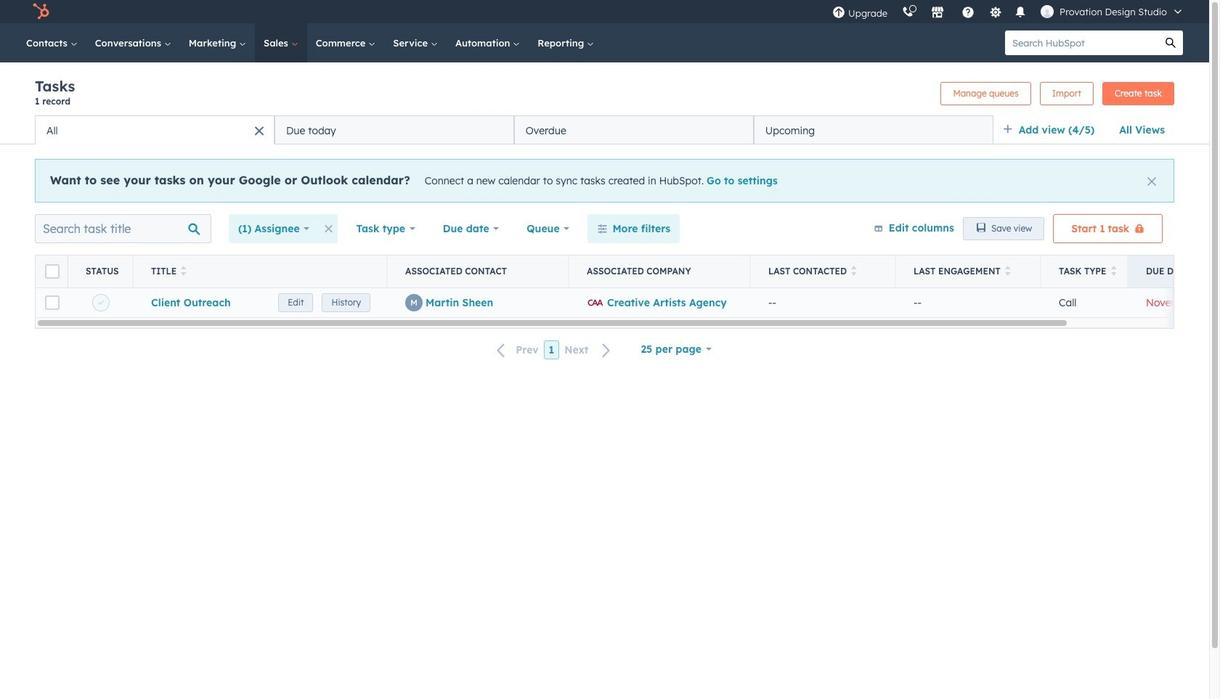 Task type: describe. For each thing, give the bounding box(es) containing it.
4 column header from the left
[[570, 256, 751, 288]]

1 press to sort. element from the left
[[181, 266, 187, 278]]

press to sort. image for first press to sort. 'element'
[[181, 266, 187, 276]]

james peterson image
[[1041, 5, 1054, 18]]

pagination navigation
[[488, 341, 620, 360]]

task status: not completed image
[[98, 300, 104, 306]]

2 press to sort. element from the left
[[852, 266, 857, 278]]

press to sort. image for first press to sort. 'element' from right
[[1111, 266, 1117, 276]]

marketplaces image
[[932, 7, 945, 20]]

3 column header from the left
[[388, 256, 570, 288]]

press to sort. image for second press to sort. 'element' from right
[[1006, 266, 1011, 276]]

4 press to sort. element from the left
[[1111, 266, 1117, 278]]



Task type: locate. For each thing, give the bounding box(es) containing it.
Search HubSpot search field
[[1006, 31, 1159, 55]]

Search task title search field
[[35, 214, 211, 243]]

alert
[[35, 159, 1175, 203]]

menu
[[826, 0, 1192, 23]]

2 column header from the left
[[68, 256, 134, 288]]

banner
[[35, 77, 1175, 116]]

press to sort. image
[[852, 266, 857, 276]]

close image
[[1148, 177, 1157, 186]]

1 column header from the left
[[36, 256, 68, 288]]

3 press to sort. element from the left
[[1006, 266, 1011, 278]]

press to sort. element
[[181, 266, 187, 278], [852, 266, 857, 278], [1006, 266, 1011, 278], [1111, 266, 1117, 278]]

1 press to sort. image from the left
[[181, 266, 187, 276]]

2 horizontal spatial press to sort. image
[[1111, 266, 1117, 276]]

2 press to sort. image from the left
[[1006, 266, 1011, 276]]

3 press to sort. image from the left
[[1111, 266, 1117, 276]]

0 horizontal spatial press to sort. image
[[181, 266, 187, 276]]

column header
[[36, 256, 68, 288], [68, 256, 134, 288], [388, 256, 570, 288], [570, 256, 751, 288]]

1 horizontal spatial press to sort. image
[[1006, 266, 1011, 276]]

press to sort. image
[[181, 266, 187, 276], [1006, 266, 1011, 276], [1111, 266, 1117, 276]]

tab list
[[35, 116, 994, 145]]



Task type: vqa. For each thing, say whether or not it's contained in the screenshot.
4th column header from the left
yes



